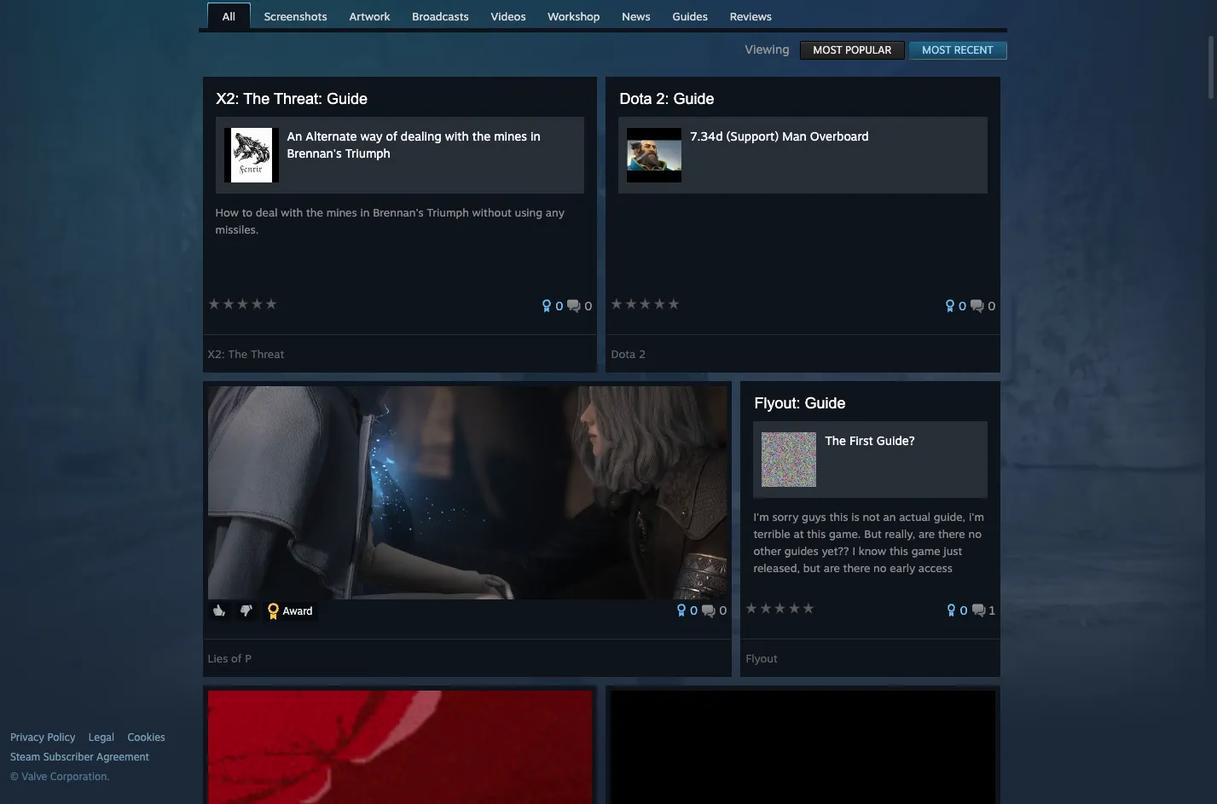Task type: describe. For each thing, give the bounding box(es) containing it.
deal
[[256, 206, 278, 219]]

the inside an alternate way of dealing with the mines in brennan's triumph
[[473, 129, 491, 143]]

any
[[546, 206, 565, 219]]

x2: the threat link
[[208, 341, 284, 361]]

reviews
[[730, 9, 772, 23]]

posted
[[831, 579, 866, 592]]

workshop
[[548, 9, 600, 23]]

flyout: guide
[[755, 395, 846, 412]]

most for most popular
[[814, 44, 843, 56]]

flyout
[[746, 652, 778, 666]]

missiles.
[[215, 223, 259, 236]]

guides
[[673, 9, 708, 23]]

is
[[852, 510, 860, 524]]

1 vertical spatial just
[[946, 579, 965, 592]]

7.34d (support) man overboard
[[691, 129, 869, 143]]

with inside an alternate way of dealing with the mines in brennan's triumph
[[445, 129, 469, 143]]

to
[[242, 206, 253, 219]]

1 vertical spatial guides
[[869, 579, 904, 592]]

actual
[[900, 510, 931, 524]]

access
[[919, 562, 953, 575]]

alternate
[[306, 129, 357, 143]]

dota 2
[[611, 347, 646, 361]]

steam subscriber agreement link
[[10, 751, 194, 765]]

guys
[[802, 510, 827, 524]]

1 horizontal spatial are
[[919, 527, 935, 541]]

broadcasts
[[412, 9, 469, 23]]

terrible
[[754, 527, 791, 541]]

not
[[863, 510, 880, 524]]

triumph inside an alternate way of dealing with the mines in brennan's triumph
[[345, 146, 391, 160]]

or
[[907, 579, 918, 592]]

dota 2 link
[[611, 341, 646, 361]]

0 horizontal spatial of
[[231, 652, 242, 666]]

in inside how to deal with the mines in brennan's triumph without using any missiles.
[[360, 206, 370, 219]]

i'm sorry guys this is not an actual guide, i'm terrible at this game. but really, are there no other guides yet?? i know this game just released, but are there no early access people that've posted guides or am i just stupid?
[[754, 510, 985, 609]]

guide,
[[934, 510, 966, 524]]

dota 2: guide
[[620, 90, 715, 108]]

popular
[[846, 44, 892, 56]]

artwork link
[[341, 3, 399, 27]]

the for threat:
[[243, 90, 270, 108]]

most recent link
[[909, 41, 1007, 60]]

artwork
[[349, 9, 390, 23]]

am
[[921, 579, 937, 592]]

x2: for x2: the threat: guide
[[216, 90, 239, 108]]

released,
[[754, 562, 800, 575]]

the inside how to deal with the mines in brennan's triumph without using any missiles.
[[306, 206, 323, 219]]

news link
[[614, 3, 659, 27]]

lies of p
[[208, 652, 251, 666]]

without
[[472, 206, 512, 219]]

with inside how to deal with the mines in brennan's triumph without using any missiles.
[[281, 206, 303, 219]]

guides link
[[664, 3, 717, 27]]

1
[[990, 603, 996, 618]]

all
[[222, 9, 235, 23]]

2
[[639, 347, 646, 361]]

mines inside how to deal with the mines in brennan's triumph without using any missiles.
[[327, 206, 357, 219]]

1 vertical spatial this
[[807, 527, 826, 541]]

stupid?
[[754, 596, 791, 609]]

2 vertical spatial the
[[826, 434, 846, 448]]

flyout:
[[755, 395, 801, 412]]

in inside an alternate way of dealing with the mines in brennan's triumph
[[531, 129, 541, 143]]

lies of p link
[[208, 646, 251, 666]]

videos link
[[482, 3, 535, 27]]

mines inside an alternate way of dealing with the mines in brennan's triumph
[[494, 129, 527, 143]]

news
[[622, 9, 651, 23]]

flyout link
[[746, 646, 778, 666]]

i'm
[[754, 510, 769, 524]]

privacy policy link
[[10, 731, 75, 745]]

dota for dota 2
[[611, 347, 636, 361]]

1 horizontal spatial guide
[[674, 90, 715, 108]]

award
[[283, 605, 313, 618]]

(support)
[[727, 129, 779, 143]]

1 horizontal spatial this
[[830, 510, 849, 524]]

corporation.
[[50, 771, 110, 783]]

1 horizontal spatial i
[[940, 579, 943, 592]]

legal
[[89, 731, 114, 744]]

lies
[[208, 652, 228, 666]]

know
[[859, 544, 887, 558]]

1 horizontal spatial there
[[939, 527, 966, 541]]

2:
[[657, 90, 669, 108]]

screenshots
[[264, 9, 327, 23]]

2 vertical spatial this
[[890, 544, 909, 558]]

x2: for x2: the threat
[[208, 347, 225, 361]]

x2: the threat: guide
[[216, 90, 368, 108]]

first
[[850, 434, 874, 448]]

0 horizontal spatial guides
[[785, 544, 819, 558]]

steam
[[10, 751, 40, 764]]

using
[[515, 206, 543, 219]]

yet??
[[822, 544, 850, 558]]

©
[[10, 771, 19, 783]]

award link
[[262, 602, 318, 622]]

early
[[890, 562, 916, 575]]

people
[[754, 579, 789, 592]]



Task type: vqa. For each thing, say whether or not it's contained in the screenshot.
+1
no



Task type: locate. For each thing, give the bounding box(es) containing it.
there down guide,
[[939, 527, 966, 541]]

are up game
[[919, 527, 935, 541]]

at
[[794, 527, 804, 541]]

0 vertical spatial x2:
[[216, 90, 239, 108]]

0 vertical spatial just
[[944, 544, 963, 558]]

0 vertical spatial are
[[919, 527, 935, 541]]

1 vertical spatial with
[[281, 206, 303, 219]]

most
[[814, 44, 843, 56], [923, 44, 952, 56]]

mines
[[494, 129, 527, 143], [327, 206, 357, 219]]

triumph left the without
[[427, 206, 469, 219]]

the left first
[[826, 434, 846, 448]]

1 horizontal spatial triumph
[[427, 206, 469, 219]]

other
[[754, 544, 782, 558]]

x2: the threat
[[208, 347, 284, 361]]

there
[[939, 527, 966, 541], [844, 562, 871, 575]]

triumph down way
[[345, 146, 391, 160]]

brennan's inside how to deal with the mines in brennan's triumph without using any missiles.
[[373, 206, 424, 219]]

1 vertical spatial there
[[844, 562, 871, 575]]

brennan's down an alternate way of dealing with the mines in brennan's triumph
[[373, 206, 424, 219]]

1 vertical spatial of
[[231, 652, 242, 666]]

2 horizontal spatial this
[[890, 544, 909, 558]]

1 vertical spatial the
[[228, 347, 248, 361]]

but
[[865, 527, 882, 541]]

1 most from the left
[[814, 44, 843, 56]]

1 vertical spatial the
[[306, 206, 323, 219]]

game.
[[829, 527, 861, 541]]

most popular
[[814, 44, 892, 56]]

no
[[969, 527, 982, 541], [874, 562, 887, 575]]

agreement
[[97, 751, 149, 764]]

1 horizontal spatial with
[[445, 129, 469, 143]]

0 horizontal spatial in
[[360, 206, 370, 219]]

most left recent in the right top of the page
[[923, 44, 952, 56]]

dota for dota 2: guide
[[620, 90, 652, 108]]

1 vertical spatial no
[[874, 562, 887, 575]]

recent
[[955, 44, 994, 56]]

0 horizontal spatial i
[[853, 544, 856, 558]]

subscriber
[[43, 751, 94, 764]]

1 horizontal spatial no
[[969, 527, 982, 541]]

reviews link
[[722, 3, 781, 27]]

0 horizontal spatial mines
[[327, 206, 357, 219]]

privacy policy
[[10, 731, 75, 744]]

overboard
[[811, 129, 869, 143]]

p
[[245, 652, 251, 666]]

0 horizontal spatial with
[[281, 206, 303, 219]]

0 horizontal spatial are
[[824, 562, 840, 575]]

brennan's
[[287, 146, 342, 160], [373, 206, 424, 219]]

the left threat
[[228, 347, 248, 361]]

0
[[556, 299, 563, 313], [585, 299, 593, 313], [959, 299, 967, 313], [988, 299, 996, 313], [690, 603, 698, 618], [720, 603, 727, 618], [960, 603, 968, 618]]

sorry
[[773, 510, 799, 524]]

0 horizontal spatial most
[[814, 44, 843, 56]]

mines up 'using'
[[494, 129, 527, 143]]

0 vertical spatial brennan's
[[287, 146, 342, 160]]

dota left 2
[[611, 347, 636, 361]]

mines right deal
[[327, 206, 357, 219]]

most for most recent
[[923, 44, 952, 56]]

0 horizontal spatial no
[[874, 562, 887, 575]]

an
[[287, 129, 302, 143]]

cookies steam subscriber agreement © valve corporation.
[[10, 731, 165, 783]]

0 vertical spatial the
[[243, 90, 270, 108]]

1 vertical spatial are
[[824, 562, 840, 575]]

how to deal with the mines in brennan's triumph without using any missiles.
[[215, 206, 565, 236]]

the inside x2: the threat "link"
[[228, 347, 248, 361]]

just up access
[[944, 544, 963, 558]]

0 horizontal spatial brennan's
[[287, 146, 342, 160]]

cookies
[[128, 731, 165, 744]]

1 horizontal spatial guides
[[869, 579, 904, 592]]

triumph
[[345, 146, 391, 160], [427, 206, 469, 219]]

x2: inside "link"
[[208, 347, 225, 361]]

0 vertical spatial i
[[853, 544, 856, 558]]

0 vertical spatial dota
[[620, 90, 652, 108]]

1 vertical spatial x2:
[[208, 347, 225, 361]]

broadcasts link
[[404, 3, 478, 27]]

guides down at
[[785, 544, 819, 558]]

the left threat:
[[243, 90, 270, 108]]

in up 'using'
[[531, 129, 541, 143]]

policy
[[47, 731, 75, 744]]

guides
[[785, 544, 819, 558], [869, 579, 904, 592]]

0 horizontal spatial the
[[306, 206, 323, 219]]

most left popular
[[814, 44, 843, 56]]

an alternate way of dealing with the mines in brennan's triumph
[[287, 129, 541, 160]]

legal link
[[89, 731, 114, 745]]

0 vertical spatial triumph
[[345, 146, 391, 160]]

an
[[884, 510, 896, 524]]

0 horizontal spatial triumph
[[345, 146, 391, 160]]

1 vertical spatial mines
[[327, 206, 357, 219]]

really,
[[885, 527, 916, 541]]

screenshots link
[[256, 3, 336, 27]]

but
[[804, 562, 821, 575]]

this down guys
[[807, 527, 826, 541]]

dota
[[620, 90, 652, 108], [611, 347, 636, 361]]

guide right flyout:
[[805, 395, 846, 412]]

i
[[853, 544, 856, 558], [940, 579, 943, 592]]

dota left 2:
[[620, 90, 652, 108]]

guide up "alternate"
[[327, 90, 368, 108]]

1 vertical spatial triumph
[[427, 206, 469, 219]]

with right deal
[[281, 206, 303, 219]]

7.34d
[[691, 129, 723, 143]]

1 vertical spatial i
[[940, 579, 943, 592]]

the
[[243, 90, 270, 108], [228, 347, 248, 361], [826, 434, 846, 448]]

workshop link
[[540, 3, 609, 27]]

in down way
[[360, 206, 370, 219]]

of
[[386, 129, 398, 143], [231, 652, 242, 666]]

x2: left threat:
[[216, 90, 239, 108]]

this down really, in the right bottom of the page
[[890, 544, 909, 558]]

1 horizontal spatial mines
[[494, 129, 527, 143]]

guides down early
[[869, 579, 904, 592]]

privacy
[[10, 731, 44, 744]]

1 vertical spatial dota
[[611, 347, 636, 361]]

this
[[830, 510, 849, 524], [807, 527, 826, 541], [890, 544, 909, 558]]

0 vertical spatial there
[[939, 527, 966, 541]]

1 horizontal spatial the
[[473, 129, 491, 143]]

the for threat
[[228, 347, 248, 361]]

with right 'dealing'
[[445, 129, 469, 143]]

0 horizontal spatial this
[[807, 527, 826, 541]]

0 vertical spatial of
[[386, 129, 398, 143]]

this left is
[[830, 510, 849, 524]]

how
[[215, 206, 239, 219]]

no down know
[[874, 562, 887, 575]]

0 vertical spatial the
[[473, 129, 491, 143]]

man
[[783, 129, 807, 143]]

of inside an alternate way of dealing with the mines in brennan's triumph
[[386, 129, 398, 143]]

the right deal
[[306, 206, 323, 219]]

threat
[[251, 347, 284, 361]]

0 vertical spatial in
[[531, 129, 541, 143]]

are down "yet??"
[[824, 562, 840, 575]]

of right way
[[386, 129, 398, 143]]

valve
[[22, 771, 47, 783]]

threat:
[[274, 90, 323, 108]]

brennan's down "alternate"
[[287, 146, 342, 160]]

0 vertical spatial guides
[[785, 544, 819, 558]]

2 horizontal spatial guide
[[805, 395, 846, 412]]

are
[[919, 527, 935, 541], [824, 562, 840, 575]]

there up 'posted'
[[844, 562, 871, 575]]

0 vertical spatial with
[[445, 129, 469, 143]]

videos
[[491, 9, 526, 23]]

viewing
[[745, 42, 800, 56]]

cookies link
[[128, 731, 165, 745]]

0 vertical spatial no
[[969, 527, 982, 541]]

i right "yet??"
[[853, 544, 856, 558]]

no down the i'm
[[969, 527, 982, 541]]

way
[[360, 129, 383, 143]]

0 vertical spatial mines
[[494, 129, 527, 143]]

dealing
[[401, 129, 442, 143]]

guide
[[327, 90, 368, 108], [674, 90, 715, 108], [805, 395, 846, 412]]

the first guide?
[[826, 434, 916, 448]]

1 horizontal spatial most
[[923, 44, 952, 56]]

i'm
[[969, 510, 985, 524]]

brennan's inside an alternate way of dealing with the mines in brennan's triumph
[[287, 146, 342, 160]]

in
[[531, 129, 541, 143], [360, 206, 370, 219]]

1 horizontal spatial in
[[531, 129, 541, 143]]

2 most from the left
[[923, 44, 952, 56]]

guide right 2:
[[674, 90, 715, 108]]

0 vertical spatial this
[[830, 510, 849, 524]]

of left the 'p'
[[231, 652, 242, 666]]

1 vertical spatial brennan's
[[373, 206, 424, 219]]

0 horizontal spatial there
[[844, 562, 871, 575]]

most recent
[[923, 44, 994, 56]]

1 horizontal spatial of
[[386, 129, 398, 143]]

x2: left threat
[[208, 347, 225, 361]]

1 vertical spatial in
[[360, 206, 370, 219]]

1 horizontal spatial brennan's
[[373, 206, 424, 219]]

the right 'dealing'
[[473, 129, 491, 143]]

all link
[[207, 3, 251, 30]]

i right am on the right bottom of page
[[940, 579, 943, 592]]

0 horizontal spatial guide
[[327, 90, 368, 108]]

that've
[[792, 579, 828, 592]]

just down access
[[946, 579, 965, 592]]

guide?
[[877, 434, 916, 448]]

most popular link
[[800, 41, 906, 60]]

x2:
[[216, 90, 239, 108], [208, 347, 225, 361]]

triumph inside how to deal with the mines in brennan's triumph without using any missiles.
[[427, 206, 469, 219]]



